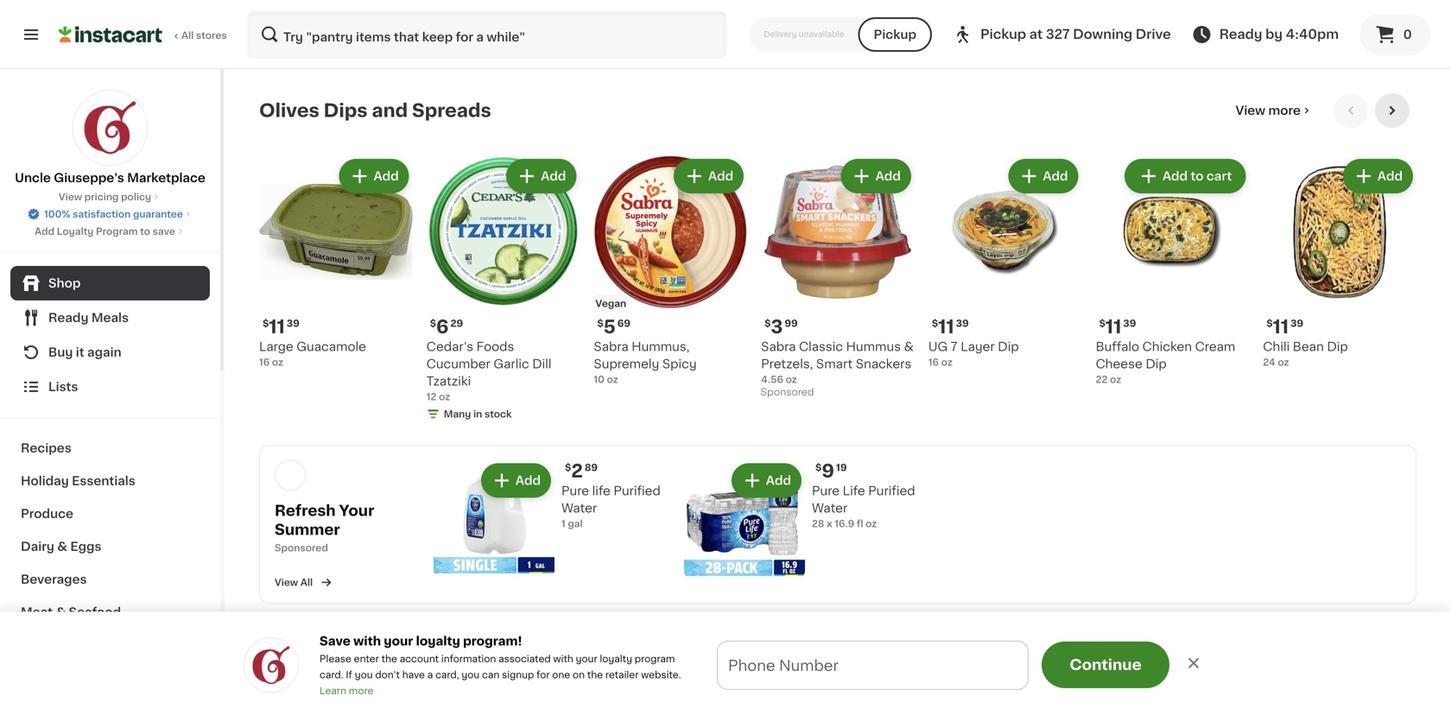 Task type: describe. For each thing, give the bounding box(es) containing it.
giuseppe's
[[54, 172, 124, 184]]

39 for guacamole
[[287, 319, 300, 328]]

100% satisfaction guarantee button
[[27, 204, 193, 221]]

11 for chili
[[1273, 318, 1289, 336]]

essentials inside 'treatment tracker modal' dialog
[[723, 670, 803, 685]]

pure life purified water 28 x 16.9 fl oz
[[812, 485, 915, 529]]

$ for cedar's foods cucumber garlic dill tzatziki
[[430, 319, 436, 328]]

6
[[436, 318, 449, 336]]

$ for sabra hummus, supremely spicy
[[597, 319, 604, 328]]

holiday essentials link
[[10, 465, 210, 498]]

purified for 9
[[868, 485, 915, 497]]

pure for 2
[[562, 485, 589, 497]]

layer
[[961, 341, 995, 353]]

hummus,
[[632, 341, 690, 353]]

4:40pm
[[1286, 28, 1339, 41]]

holiday inside holiday essentials link
[[21, 475, 69, 487]]

foods
[[477, 341, 514, 353]]

meat & seafood link
[[10, 596, 210, 629]]

39 for chicken
[[1123, 319, 1136, 328]]

delights
[[384, 633, 463, 651]]

ready meals button
[[10, 301, 210, 335]]

enter
[[354, 654, 379, 664]]

items
[[858, 33, 893, 45]]

oz inside chili bean dip 24 oz
[[1278, 358, 1289, 367]]

0
[[1404, 29, 1412, 41]]

life
[[843, 485, 865, 497]]

$ 11 39 for ug
[[932, 318, 969, 336]]

0 horizontal spatial all
[[181, 31, 194, 40]]

continue
[[1070, 658, 1142, 672]]

99
[[785, 319, 798, 328]]

have
[[402, 670, 425, 680]]

meals
[[91, 312, 129, 324]]

add to cart button
[[1126, 161, 1244, 192]]

if
[[346, 670, 352, 680]]

view for view all
[[275, 578, 298, 588]]

associated
[[499, 654, 551, 664]]

stock
[[485, 410, 512, 419]]

$ for buffalo chicken cream cheese dip
[[1099, 319, 1106, 328]]

oz inside the sabra classic hummus & pretzels, smart snackers 4.56 oz
[[786, 375, 797, 385]]

$5
[[611, 670, 631, 685]]

cucumber
[[427, 358, 491, 370]]

oz inside ug 7 layer dip 16 oz
[[941, 358, 953, 367]]

sponsored badge image
[[761, 388, 813, 398]]

$ 11 39 for large
[[263, 318, 300, 336]]

sabra classic hummus & pretzels, smart snackers 4.56 oz
[[761, 341, 914, 385]]

buffalo chicken cream cheese dip 22 oz
[[1096, 341, 1236, 385]]

dips
[[324, 101, 368, 120]]

$ 9 19
[[816, 462, 847, 480]]

1 vertical spatial 2
[[571, 462, 583, 480]]

add loyalty program to save
[[35, 227, 175, 236]]

cedar's foods cucumber garlic dill tzatziki 12 oz
[[427, 341, 552, 402]]

•
[[806, 670, 812, 684]]

for
[[537, 670, 550, 680]]

program
[[96, 227, 138, 236]]

dairy
[[21, 541, 54, 553]]

product group containing 6
[[427, 155, 580, 425]]

view more button
[[1229, 93, 1320, 128]]

12
[[427, 392, 437, 402]]

pickup button
[[858, 17, 932, 52]]

life
[[592, 485, 611, 497]]

39 for 7
[[956, 319, 969, 328]]

classic
[[799, 341, 843, 353]]

buy
[[48, 346, 73, 359]]

get $5 off holiday essentials • add $50.00 to qualify.
[[579, 670, 979, 685]]

pickup at 327 downing drive button
[[953, 10, 1171, 59]]

5
[[604, 318, 616, 336]]

program
[[635, 654, 675, 664]]

lists
[[48, 381, 78, 393]]

information
[[441, 654, 496, 664]]

$ for sabra classic hummus & pretzels, smart snackers
[[765, 319, 771, 328]]

uncle
[[15, 172, 51, 184]]

1 horizontal spatial loyalty
[[600, 654, 632, 664]]

instacart logo image
[[59, 24, 162, 45]]

save
[[153, 227, 175, 236]]

0 vertical spatial essentials
[[72, 475, 135, 487]]

dip inside ug 7 layer dip 16 oz
[[998, 341, 1019, 353]]

$ for ug 7 layer dip
[[932, 319, 938, 328]]

your
[[339, 504, 374, 518]]

learn more link
[[320, 686, 374, 696]]

sabra for 3
[[761, 341, 796, 353]]

hummus
[[846, 341, 901, 353]]

1 vertical spatial with
[[553, 654, 574, 664]]

0 vertical spatial loyalty
[[416, 635, 460, 648]]

327
[[1046, 28, 1070, 41]]

1 horizontal spatial uncle giuseppe's marketplace logo image
[[244, 638, 299, 693]]

sabra for 5
[[594, 341, 629, 353]]

spo
[[275, 543, 294, 553]]

ready meals
[[48, 312, 129, 324]]

please
[[320, 654, 351, 664]]

39 for bean
[[1291, 319, 1304, 328]]

eligible
[[810, 33, 855, 45]]

11 for buffalo
[[1106, 318, 1122, 336]]

view pricing policy
[[59, 192, 151, 202]]

x inside 'button'
[[770, 9, 775, 18]]

oz inside sabra hummus, supremely spicy 10 oz
[[607, 375, 618, 385]]

& inside the sabra classic hummus & pretzels, smart snackers 4.56 oz
[[904, 341, 914, 353]]

ready for ready meals
[[48, 312, 89, 324]]

ready by 4:40pm
[[1220, 28, 1339, 41]]

marketplace
[[127, 172, 205, 184]]

3.25
[[778, 9, 799, 18]]

Search field
[[249, 12, 726, 57]]

buy it again
[[48, 346, 122, 359]]

to inside button
[[1191, 170, 1204, 182]]

view for view pricing policy
[[59, 192, 82, 202]]

produce
[[21, 508, 73, 520]]

cedar's
[[427, 341, 473, 353]]

$ 6 29
[[430, 318, 463, 336]]

buffalo
[[1096, 341, 1140, 353]]

pickup at 327 downing drive
[[981, 28, 1171, 41]]

& for eggs
[[57, 541, 67, 553]]

ready by 4:40pm link
[[1192, 24, 1339, 45]]

sabra hummus, supremely spicy 10 oz
[[594, 341, 697, 385]]

oz inside cedar's foods cucumber garlic dill tzatziki 12 oz
[[439, 392, 450, 402]]

pure life healthy hydration image
[[275, 460, 306, 491]]

cart
[[1207, 170, 1232, 182]]

1
[[562, 519, 566, 529]]

stores
[[196, 31, 227, 40]]

19
[[836, 463, 847, 473]]

guacamole
[[297, 341, 366, 353]]

pricing
[[84, 192, 119, 202]]

card,
[[435, 670, 459, 680]]

11 for large
[[269, 318, 285, 336]]

beverages link
[[10, 563, 210, 596]]

& for seafood
[[56, 606, 66, 619]]

10
[[594, 375, 605, 385]]

add inside 'treatment tracker modal' dialog
[[815, 670, 845, 685]]

warm winter delights
[[259, 633, 463, 651]]

oz inside 'button'
[[801, 9, 813, 18]]

pickup for pickup at 327 downing drive
[[981, 28, 1026, 41]]

pretzels,
[[761, 358, 813, 370]]

1 vertical spatial all
[[301, 578, 313, 588]]

oz inside pure life purified water 28 x 16.9 fl oz
[[866, 519, 877, 529]]

to inside 'treatment tracker modal' dialog
[[906, 670, 921, 685]]

all stores link
[[59, 10, 228, 59]]

holiday inside 'treatment tracker modal' dialog
[[660, 670, 720, 685]]

dip inside buffalo chicken cream cheese dip 22 oz
[[1146, 358, 1167, 370]]

bean
[[1293, 341, 1324, 353]]

16 inside ug 7 layer dip 16 oz
[[929, 358, 939, 367]]

holiday essentials
[[21, 475, 135, 487]]

more inside save with your loyalty program! please enter the account information associated with your loyalty program card. if you don't have a card, you can signup for one on the retailer website. learn more
[[349, 686, 374, 696]]

smart
[[816, 358, 853, 370]]

can
[[482, 670, 500, 680]]

purified for 2
[[614, 485, 661, 497]]



Task type: locate. For each thing, give the bounding box(es) containing it.
1 vertical spatial ready
[[48, 312, 89, 324]]

$ 11 39 up large
[[263, 318, 300, 336]]

$ 11 39 up 7
[[932, 318, 969, 336]]

4 11 from the left
[[1273, 318, 1289, 336]]

1 vertical spatial your
[[576, 654, 598, 664]]

1 water from the left
[[562, 502, 597, 515]]

oz up sponsored badge image
[[786, 375, 797, 385]]

close image
[[1185, 655, 1203, 672]]

product group containing 5
[[594, 155, 747, 387]]

0 horizontal spatial x
[[770, 9, 775, 18]]

supremely
[[594, 358, 659, 370]]

2 11 from the left
[[1106, 318, 1122, 336]]

0 vertical spatial x
[[770, 9, 775, 18]]

1 horizontal spatial pickup
[[981, 28, 1026, 41]]

x left 3.25
[[770, 9, 775, 18]]

$ for large guacamole
[[263, 319, 269, 328]]

2 horizontal spatial dip
[[1327, 341, 1348, 353]]

1 horizontal spatial the
[[587, 670, 603, 680]]

16 down large
[[259, 358, 270, 367]]

1 horizontal spatial more
[[1269, 104, 1301, 117]]

2 horizontal spatial view
[[1236, 104, 1266, 117]]

$ up buffalo
[[1099, 319, 1106, 328]]

28
[[812, 519, 825, 529]]

ready left by
[[1220, 28, 1263, 41]]

oz inside large guacamole 16 oz
[[272, 358, 283, 367]]

beverages
[[21, 574, 87, 586]]

0 horizontal spatial 2
[[571, 462, 583, 480]]

0 vertical spatial the
[[382, 654, 397, 664]]

$ up ug
[[932, 319, 938, 328]]

on
[[573, 670, 585, 680]]

x right 28
[[827, 519, 833, 529]]

sabra down 5
[[594, 341, 629, 353]]

0 horizontal spatial ready
[[48, 312, 89, 324]]

& inside "link"
[[56, 606, 66, 619]]

your up on
[[576, 654, 598, 664]]

$ 3 99
[[765, 318, 798, 336]]

view for view more
[[1236, 104, 1266, 117]]

39 up buffalo
[[1123, 319, 1136, 328]]

water for 2
[[562, 502, 597, 515]]

oz right 24
[[1278, 358, 1289, 367]]

1 horizontal spatial essentials
[[723, 670, 803, 685]]

qualify.
[[925, 670, 979, 685]]

1 purified from the left
[[614, 485, 661, 497]]

2 purified from the left
[[868, 485, 915, 497]]

dip
[[998, 341, 1019, 353], [1327, 341, 1348, 353], [1146, 358, 1167, 370]]

1 $ 11 39 from the left
[[263, 318, 300, 336]]

1 horizontal spatial pure
[[812, 485, 840, 497]]

0 horizontal spatial loyalty
[[416, 635, 460, 648]]

0 vertical spatial view
[[1236, 104, 1266, 117]]

by
[[1266, 28, 1283, 41]]

pure down 9
[[812, 485, 840, 497]]

$50.00
[[849, 670, 902, 685]]

1 horizontal spatial purified
[[868, 485, 915, 497]]

many in stock
[[444, 410, 512, 419]]

$ 11 39 up buffalo
[[1099, 318, 1136, 336]]

0 vertical spatial item carousel region
[[259, 93, 1417, 432]]

ready down shop
[[48, 312, 89, 324]]

4 $ 11 39 from the left
[[1267, 318, 1304, 336]]

1 vertical spatial to
[[140, 227, 150, 236]]

ready inside 'link'
[[48, 312, 89, 324]]

0 horizontal spatial dip
[[998, 341, 1019, 353]]

purified inside "pure life purified water 1 gal"
[[614, 485, 661, 497]]

with up enter
[[353, 635, 381, 648]]

1 horizontal spatial you
[[462, 670, 480, 680]]

lists link
[[10, 370, 210, 404]]

dairy & eggs
[[21, 541, 101, 553]]

& left ug
[[904, 341, 914, 353]]

0 horizontal spatial holiday
[[21, 475, 69, 487]]

water for 9
[[812, 502, 848, 515]]

11 up chili
[[1273, 318, 1289, 336]]

2 inside 'button'
[[761, 9, 767, 18]]

water up gal at the bottom
[[562, 502, 597, 515]]

cream
[[1195, 341, 1236, 353]]

oz right the 12
[[439, 392, 450, 402]]

11 up 7
[[938, 318, 954, 336]]

0 button
[[1360, 14, 1431, 55]]

0 horizontal spatial the
[[382, 654, 397, 664]]

item carousel region containing warm winter delights
[[259, 625, 1417, 708]]

16 down ug
[[929, 358, 939, 367]]

0 horizontal spatial your
[[384, 635, 413, 648]]

guarantee
[[133, 210, 183, 219]]

1 horizontal spatial ready
[[1220, 28, 1263, 41]]

$ inside $ 3 99
[[765, 319, 771, 328]]

one
[[552, 670, 570, 680]]

2 $ 11 39 from the left
[[1099, 318, 1136, 336]]

0 horizontal spatial more
[[349, 686, 374, 696]]

dip right the bean
[[1327, 341, 1348, 353]]

Phone Number text field
[[718, 642, 1028, 689]]

the up don't at bottom
[[382, 654, 397, 664]]

22
[[1096, 375, 1108, 385]]

$ left 99
[[765, 319, 771, 328]]

dip right layer
[[998, 341, 1019, 353]]

holiday
[[21, 475, 69, 487], [660, 670, 720, 685]]

essentials
[[72, 475, 135, 487], [723, 670, 803, 685]]

1 sabra from the left
[[761, 341, 796, 353]]

1 horizontal spatial sabra
[[761, 341, 796, 353]]

pure inside "pure life purified water 1 gal"
[[562, 485, 589, 497]]

1 horizontal spatial with
[[553, 654, 574, 664]]

water inside "pure life purified water 1 gal"
[[562, 502, 597, 515]]

1 horizontal spatial 2
[[761, 9, 767, 18]]

1 horizontal spatial 16
[[929, 358, 939, 367]]

spicy
[[663, 358, 697, 370]]

$ inside $ 2 89
[[565, 463, 571, 473]]

1 11 from the left
[[269, 318, 285, 336]]

treatment tracker modal dialog
[[225, 646, 1451, 708]]

to left cart on the right top
[[1191, 170, 1204, 182]]

oz right 22
[[1110, 375, 1122, 385]]

1 vertical spatial x
[[827, 519, 833, 529]]

1 vertical spatial uncle giuseppe's marketplace logo image
[[244, 638, 299, 693]]

$ down 'vegan' on the top left of the page
[[597, 319, 604, 328]]

chili bean dip 24 oz
[[1263, 341, 1348, 367]]

0 horizontal spatial with
[[353, 635, 381, 648]]

add
[[374, 170, 399, 182], [541, 170, 566, 182], [708, 170, 734, 182], [876, 170, 901, 182], [1043, 170, 1068, 182], [1163, 170, 1188, 182], [1378, 170, 1403, 182], [35, 227, 54, 236], [516, 475, 541, 487], [766, 475, 791, 487], [815, 670, 845, 685]]

add inside 'link'
[[35, 227, 54, 236]]

1 vertical spatial holiday
[[660, 670, 720, 685]]

2 x 3.25 oz
[[761, 9, 813, 18]]

1 vertical spatial the
[[587, 670, 603, 680]]

$ for pure life purified water
[[565, 463, 571, 473]]

1 you from the left
[[355, 670, 373, 680]]

garlic
[[494, 358, 529, 370]]

cheese
[[1096, 358, 1143, 370]]

pure down $ 2 89
[[562, 485, 589, 497]]

view down 'ready by 4:40pm' link
[[1236, 104, 1266, 117]]

and
[[372, 101, 408, 120]]

1 horizontal spatial x
[[827, 519, 833, 529]]

4 39 from the left
[[1291, 319, 1304, 328]]

2 left 3.25
[[761, 9, 767, 18]]

9
[[822, 462, 835, 480]]

more down ready by 4:40pm
[[1269, 104, 1301, 117]]

2 left 89
[[571, 462, 583, 480]]

69
[[617, 319, 631, 328]]

2
[[761, 9, 767, 18], [571, 462, 583, 480]]

program!
[[463, 635, 522, 648]]

0 vertical spatial your
[[384, 635, 413, 648]]

account
[[400, 654, 439, 664]]

oz down large
[[272, 358, 283, 367]]

2 you from the left
[[462, 670, 480, 680]]

11 up buffalo
[[1106, 318, 1122, 336]]

oz right 3.25
[[801, 9, 813, 18]]

with up one
[[553, 654, 574, 664]]

0 horizontal spatial 16
[[259, 358, 270, 367]]

0 horizontal spatial water
[[562, 502, 597, 515]]

pure for 9
[[812, 485, 840, 497]]

pickup for pickup
[[874, 29, 917, 41]]

$ 11 39 for chili
[[1267, 318, 1304, 336]]

more down if
[[349, 686, 374, 696]]

uncle giuseppe's marketplace logo image inside 'uncle giuseppe's marketplace' link
[[72, 90, 148, 166]]

pickup inside button
[[874, 29, 917, 41]]

2 pure from the left
[[812, 485, 840, 497]]

1 item carousel region from the top
[[259, 93, 1417, 432]]

dip inside chili bean dip 24 oz
[[1327, 341, 1348, 353]]

in
[[473, 410, 482, 419]]

39 up the bean
[[1291, 319, 1304, 328]]

all stores
[[181, 31, 227, 40]]

0 vertical spatial uncle giuseppe's marketplace logo image
[[72, 90, 148, 166]]

2 39 from the left
[[1123, 319, 1136, 328]]

0 vertical spatial holiday
[[21, 475, 69, 487]]

dairy & eggs link
[[10, 530, 210, 563]]

0 vertical spatial ready
[[1220, 28, 1263, 41]]

you down information
[[462, 670, 480, 680]]

ready
[[1220, 28, 1263, 41], [48, 312, 89, 324]]

1 horizontal spatial dip
[[1146, 358, 1167, 370]]

1 vertical spatial &
[[57, 541, 67, 553]]

$ left 19
[[816, 463, 822, 473]]

2 vertical spatial view
[[275, 578, 298, 588]]

essentials left "•"
[[723, 670, 803, 685]]

$ left 89
[[565, 463, 571, 473]]

0 horizontal spatial uncle giuseppe's marketplace logo image
[[72, 90, 148, 166]]

0 vertical spatial more
[[1269, 104, 1301, 117]]

0 vertical spatial all
[[181, 31, 194, 40]]

2 water from the left
[[812, 502, 848, 515]]

0 horizontal spatial pure
[[562, 485, 589, 497]]

fl
[[857, 519, 863, 529]]

1 vertical spatial essentials
[[723, 670, 803, 685]]

$ for chili bean dip
[[1267, 319, 1273, 328]]

add loyalty program to save link
[[35, 225, 186, 238]]

water up 28
[[812, 502, 848, 515]]

$ inside the $ 5 69
[[597, 319, 604, 328]]

item carousel region containing olives dips and spreads
[[259, 93, 1417, 432]]

x
[[770, 9, 775, 18], [827, 519, 833, 529]]

39 up large
[[287, 319, 300, 328]]

olives
[[259, 101, 319, 120]]

sabra up pretzels,
[[761, 341, 796, 353]]

purified inside pure life purified water 28 x 16.9 fl oz
[[868, 485, 915, 497]]

2 16 from the left
[[929, 358, 939, 367]]

product group containing see eligible items
[[761, 0, 915, 72]]

refresh your summer spo nsored
[[275, 504, 374, 553]]

your up account
[[384, 635, 413, 648]]

purified
[[614, 485, 661, 497], [868, 485, 915, 497]]

to inside 'link'
[[140, 227, 150, 236]]

all down nsored
[[301, 578, 313, 588]]

ug
[[929, 341, 948, 353]]

shop
[[48, 277, 81, 289]]

24
[[1263, 358, 1276, 367]]

$ inside '$ 9 19'
[[816, 463, 822, 473]]

olives dips and spreads
[[259, 101, 491, 120]]

loyalty up account
[[416, 635, 460, 648]]

warm
[[259, 633, 315, 651]]

uncle giuseppe's marketplace logo image
[[72, 90, 148, 166], [244, 638, 299, 693]]

11 for ug
[[938, 318, 954, 336]]

1 39 from the left
[[287, 319, 300, 328]]

website.
[[641, 670, 681, 680]]

$ for pure life purified water
[[816, 463, 822, 473]]

view inside popup button
[[1236, 104, 1266, 117]]

dip down the chicken
[[1146, 358, 1167, 370]]

3 $ 11 39 from the left
[[932, 318, 969, 336]]

nsored
[[294, 543, 328, 553]]

summer
[[275, 523, 340, 537]]

purified right life at the left of the page
[[614, 485, 661, 497]]

ready meals link
[[10, 301, 210, 335]]

view down spo
[[275, 578, 298, 588]]

0 horizontal spatial pickup
[[874, 29, 917, 41]]

3 11 from the left
[[938, 318, 954, 336]]

to right $50.00
[[906, 670, 921, 685]]

$ up large
[[263, 319, 269, 328]]

uncle giuseppe's marketplace logo image left card. at the bottom
[[244, 638, 299, 693]]

1 vertical spatial loyalty
[[600, 654, 632, 664]]

recipes link
[[10, 432, 210, 465]]

loyalty
[[57, 227, 94, 236]]

0 horizontal spatial essentials
[[72, 475, 135, 487]]

1 pure from the left
[[562, 485, 589, 497]]

pure inside pure life purified water 28 x 16.9 fl oz
[[812, 485, 840, 497]]

view
[[1236, 104, 1266, 117], [59, 192, 82, 202], [275, 578, 298, 588]]

oz down 7
[[941, 358, 953, 367]]

downing
[[1073, 28, 1133, 41]]

2 horizontal spatial to
[[1191, 170, 1204, 182]]

100%
[[44, 210, 70, 219]]

$ 11 39 for buffalo
[[1099, 318, 1136, 336]]

$ 11 39 up chili
[[1267, 318, 1304, 336]]

1 horizontal spatial holiday
[[660, 670, 720, 685]]

sabra inside the sabra classic hummus & pretzels, smart snackers 4.56 oz
[[761, 341, 796, 353]]

$ left 29
[[430, 319, 436, 328]]

drive
[[1136, 28, 1171, 41]]

$ inside $ 6 29
[[430, 319, 436, 328]]

add inside button
[[1163, 170, 1188, 182]]

16 inside large guacamole 16 oz
[[259, 358, 270, 367]]

uncle giuseppe's marketplace logo image up uncle giuseppe's marketplace
[[72, 90, 148, 166]]

x inside pure life purified water 28 x 16.9 fl oz
[[827, 519, 833, 529]]

holiday down program
[[660, 670, 720, 685]]

essentials down recipes link
[[72, 475, 135, 487]]

sabra inside sabra hummus, supremely spicy 10 oz
[[594, 341, 629, 353]]

holiday down the recipes
[[21, 475, 69, 487]]

11 up large
[[269, 318, 285, 336]]

& left eggs
[[57, 541, 67, 553]]

more inside popup button
[[1269, 104, 1301, 117]]

1 horizontal spatial to
[[906, 670, 921, 685]]

2 item carousel region from the top
[[259, 625, 1417, 708]]

more
[[1269, 104, 1301, 117], [349, 686, 374, 696]]

service type group
[[750, 17, 932, 52]]

buy it again link
[[10, 335, 210, 370]]

39 up 7
[[956, 319, 969, 328]]

0 horizontal spatial to
[[140, 227, 150, 236]]

0 vertical spatial to
[[1191, 170, 1204, 182]]

& right meat
[[56, 606, 66, 619]]

chicken
[[1143, 341, 1192, 353]]

oz inside buffalo chicken cream cheese dip 22 oz
[[1110, 375, 1122, 385]]

$ 2 89
[[565, 462, 598, 480]]

pickup inside "popup button"
[[981, 28, 1026, 41]]

None search field
[[247, 10, 727, 59]]

1 horizontal spatial water
[[812, 502, 848, 515]]

1 vertical spatial more
[[349, 686, 374, 696]]

39
[[287, 319, 300, 328], [1123, 319, 1136, 328], [956, 319, 969, 328], [1291, 319, 1304, 328]]

loyalty up retailer
[[600, 654, 632, 664]]

3 39 from the left
[[956, 319, 969, 328]]

0 horizontal spatial you
[[355, 670, 373, 680]]

item carousel region
[[259, 93, 1417, 432], [259, 625, 1417, 708]]

2 vertical spatial to
[[906, 670, 921, 685]]

$
[[263, 319, 269, 328], [430, 319, 436, 328], [765, 319, 771, 328], [1099, 319, 1106, 328], [597, 319, 604, 328], [932, 319, 938, 328], [1267, 319, 1273, 328], [565, 463, 571, 473], [816, 463, 822, 473]]

0 horizontal spatial view
[[59, 192, 82, 202]]

large guacamole 16 oz
[[259, 341, 366, 367]]

all left stores
[[181, 31, 194, 40]]

view up "100%"
[[59, 192, 82, 202]]

$ 5 69
[[597, 318, 631, 336]]

0 vertical spatial 2
[[761, 9, 767, 18]]

ug 7 layer dip 16 oz
[[929, 341, 1019, 367]]

pure
[[562, 485, 589, 497], [812, 485, 840, 497]]

snackers
[[856, 358, 912, 370]]

purified right life
[[868, 485, 915, 497]]

0 vertical spatial &
[[904, 341, 914, 353]]

card.
[[320, 670, 343, 680]]

dill
[[532, 358, 552, 370]]

1 vertical spatial item carousel region
[[259, 625, 1417, 708]]

0 horizontal spatial sabra
[[594, 341, 629, 353]]

water inside pure life purified water 28 x 16.9 fl oz
[[812, 502, 848, 515]]

1 horizontal spatial all
[[301, 578, 313, 588]]

oz right fl
[[866, 519, 877, 529]]

11
[[269, 318, 285, 336], [1106, 318, 1122, 336], [938, 318, 954, 336], [1273, 318, 1289, 336]]

product group
[[761, 0, 915, 72], [259, 155, 413, 369], [427, 155, 580, 425], [594, 155, 747, 387], [761, 155, 915, 402], [929, 155, 1082, 369], [1096, 155, 1249, 387], [1263, 155, 1417, 369], [259, 687, 413, 708]]

1 horizontal spatial view
[[275, 578, 298, 588]]

pickup
[[981, 28, 1026, 41], [874, 29, 917, 41]]

0 vertical spatial with
[[353, 635, 381, 648]]

89
[[585, 463, 598, 473]]

ready for ready by 4:40pm
[[1220, 28, 1263, 41]]

you right if
[[355, 670, 373, 680]]

the right on
[[587, 670, 603, 680]]

$ up chili
[[1267, 319, 1273, 328]]

2 sabra from the left
[[594, 341, 629, 353]]

16.9
[[835, 519, 855, 529]]

1 horizontal spatial your
[[576, 654, 598, 664]]

1 vertical spatial view
[[59, 192, 82, 202]]

product group containing 3
[[761, 155, 915, 402]]

0 horizontal spatial purified
[[614, 485, 661, 497]]

1 16 from the left
[[259, 358, 270, 367]]

2 vertical spatial &
[[56, 606, 66, 619]]

to left the save
[[140, 227, 150, 236]]

oz right 10
[[607, 375, 618, 385]]



Task type: vqa. For each thing, say whether or not it's contained in the screenshot.


